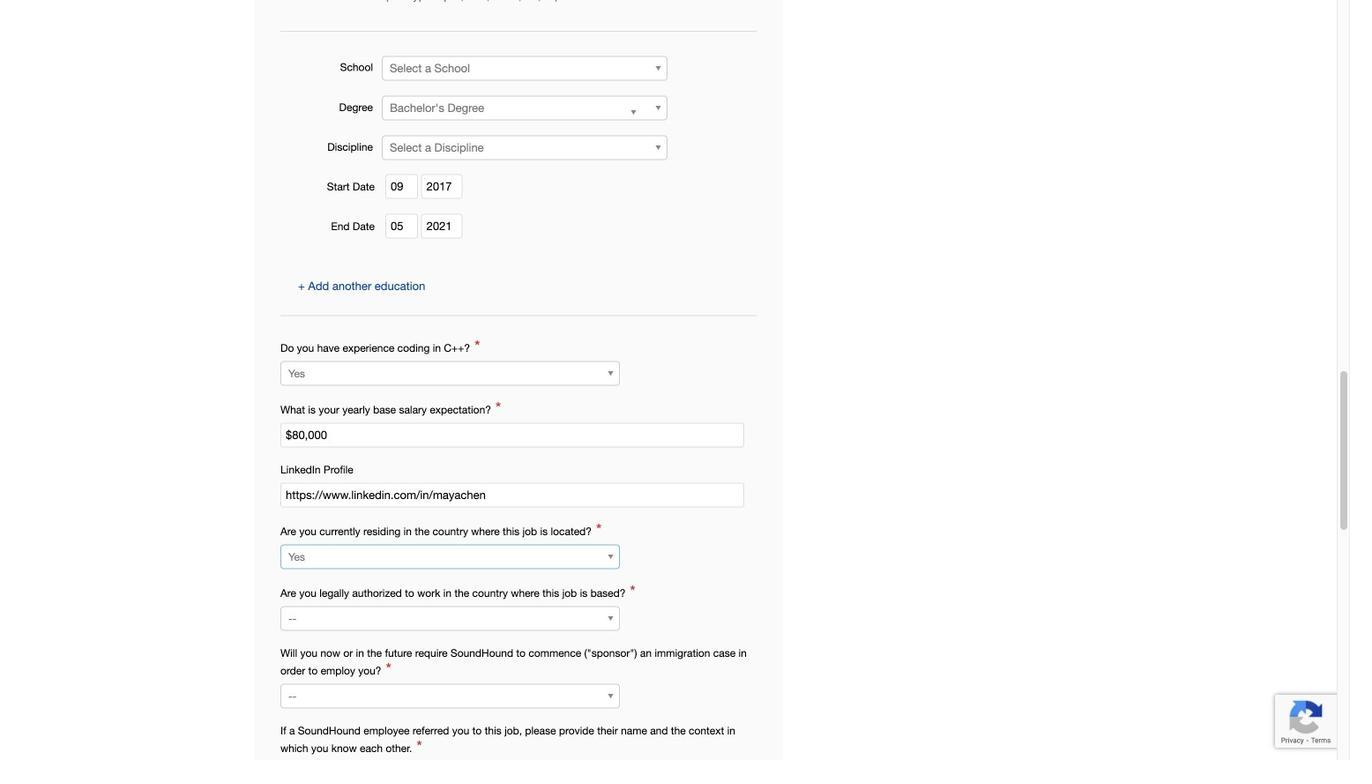 Task type: locate. For each thing, give the bounding box(es) containing it.
Education End Year text field
[[421, 214, 463, 239]]

None text field
[[281, 423, 745, 448], [281, 483, 745, 508], [281, 423, 745, 448], [281, 483, 745, 508]]

Education Start Year text field
[[421, 174, 463, 199]]

Education Start Month text field
[[386, 174, 418, 199]]



Task type: describe. For each thing, give the bounding box(es) containing it.
Education End Month text field
[[386, 214, 418, 239]]



Task type: vqa. For each thing, say whether or not it's contained in the screenshot.
button
no



